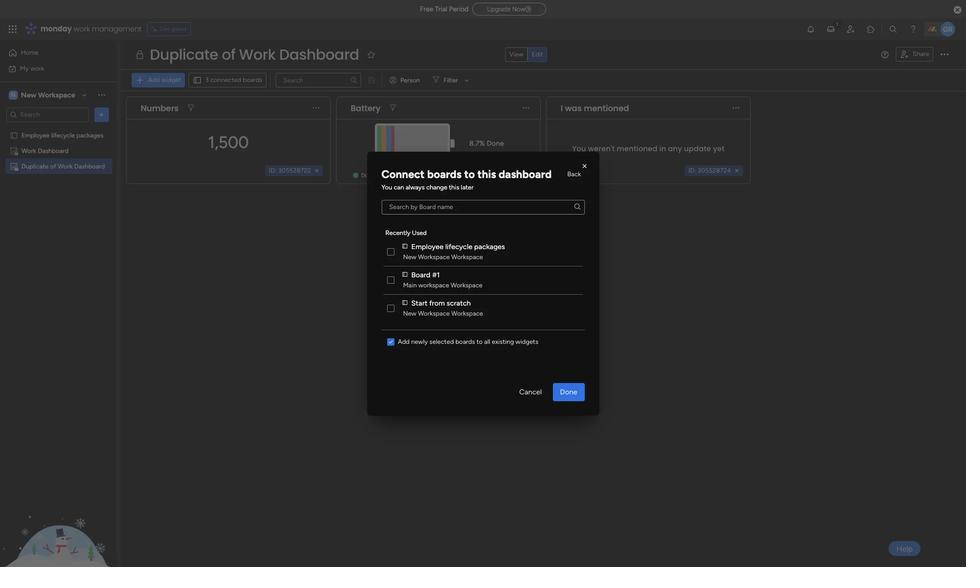 Task type: vqa. For each thing, say whether or not it's contained in the screenshot.
Boards, corresponding to is
no



Task type: describe. For each thing, give the bounding box(es) containing it.
0 horizontal spatial this
[[449, 183, 459, 191]]

1 vertical spatial work
[[21, 147, 36, 155]]

1 vertical spatial to
[[477, 338, 483, 346]]

2 more dots image from the left
[[523, 105, 529, 111]]

dashboard inside banner
[[279, 44, 359, 65]]

1 id: from the left
[[269, 167, 277, 174]]

new for start from scratch
[[403, 310, 416, 317]]

305528724
[[698, 167, 731, 174]]

8.7%
[[469, 139, 485, 148]]

back button
[[564, 167, 585, 182]]

working
[[390, 172, 410, 179]]

monday work management
[[41, 24, 142, 34]]

id: 305528723 element
[[475, 165, 533, 176]]

upgrade now
[[487, 5, 525, 13]]

new for employee lifecycle packages
[[403, 253, 416, 261]]

boards inside heading
[[427, 167, 462, 181]]

0 vertical spatial employee
[[21, 131, 50, 139]]

#1
[[432, 270, 440, 279]]

id: for i was mentioned
[[689, 167, 696, 174]]

person button
[[386, 73, 425, 87]]

share button
[[896, 47, 933, 62]]

home button
[[5, 46, 98, 60]]

add for add newly selected boards to all existing widgets
[[398, 338, 410, 346]]

duplicate inside banner
[[150, 44, 218, 65]]

add newly selected boards to all existing widgets
[[398, 338, 538, 346]]

help image
[[909, 25, 918, 34]]

of inside list box
[[50, 162, 56, 170]]

used
[[412, 229, 427, 237]]

you can always change this later
[[382, 183, 474, 191]]

search image
[[350, 77, 358, 84]]

view button
[[505, 47, 528, 62]]

trial
[[435, 5, 447, 13]]

numbers
[[141, 102, 179, 114]]

upgrade now link
[[472, 3, 546, 15]]

filter button
[[429, 73, 472, 87]]

see plans
[[159, 25, 187, 33]]

can
[[394, 183, 404, 191]]

id: for battery
[[479, 167, 487, 174]]

3
[[205, 76, 209, 84]]

workspace image
[[9, 90, 18, 100]]

work inside banner
[[239, 44, 276, 65]]

my
[[20, 64, 29, 72]]

id: 305528722 element
[[265, 165, 323, 176]]

1 v2 funnel image from the left
[[188, 105, 194, 111]]

0 vertical spatial done
[[487, 139, 504, 148]]

of inside banner
[[222, 44, 236, 65]]

started
[[506, 172, 524, 179]]

cancel button
[[512, 383, 549, 401]]

remove image inside id: 305528722 element
[[313, 167, 321, 174]]

duplicate of work dashboard inside banner
[[150, 44, 359, 65]]

person
[[400, 76, 420, 84]]

start
[[411, 298, 427, 307]]

you weren't mentioned in any update yet
[[572, 143, 725, 154]]

later
[[461, 183, 474, 191]]

1 horizontal spatial list box
[[382, 218, 585, 323]]

new workspace workspace for from
[[403, 310, 483, 317]]

main
[[403, 281, 417, 289]]

2 v2 funnel image from the left
[[390, 105, 396, 111]]

recently
[[385, 229, 410, 237]]

add widget button
[[132, 73, 185, 87]]

recently used
[[385, 229, 427, 237]]

inbox image
[[826, 25, 836, 34]]

you for connect boards to this dashboard
[[382, 183, 392, 191]]

not
[[495, 172, 504, 179]]

update
[[684, 143, 711, 154]]

widgets
[[516, 338, 538, 346]]

0 vertical spatial lifecycle
[[51, 131, 75, 139]]

new workspace workspace for lifecycle
[[403, 253, 483, 261]]

share
[[913, 50, 929, 58]]

Search by Board name search field
[[382, 200, 585, 214]]

selected
[[430, 338, 454, 346]]

305528722
[[278, 167, 311, 174]]

workspace up #1
[[418, 253, 450, 261]]

work dashboard
[[21, 147, 69, 155]]

2 vertical spatial work
[[58, 162, 73, 170]]

dapulse rightstroke image
[[525, 6, 531, 13]]

it
[[419, 172, 422, 179]]

my work
[[20, 64, 44, 72]]

8.7% done
[[469, 139, 504, 148]]

recently used heading
[[385, 228, 427, 238]]

free
[[420, 5, 433, 13]]

dapulse close image
[[954, 5, 962, 15]]

submitted
[[427, 172, 453, 179]]

Search in workspace field
[[19, 109, 76, 120]]

management
[[92, 24, 142, 34]]

change
[[426, 183, 447, 191]]

widget
[[161, 76, 181, 84]]

public board image
[[10, 131, 18, 140]]

in
[[660, 143, 666, 154]]

workspace selection element
[[9, 90, 77, 100]]

see
[[159, 25, 170, 33]]

i
[[561, 102, 563, 114]]

newly
[[411, 338, 428, 346]]

workspace down scratch at left
[[451, 310, 483, 317]]

working on it
[[390, 172, 422, 179]]

all
[[484, 338, 490, 346]]

3 connected boards button
[[189, 73, 266, 87]]

any
[[668, 143, 682, 154]]

cancel
[[519, 387, 542, 396]]

yet
[[713, 143, 725, 154]]

1 vertical spatial lifecycle
[[445, 242, 472, 251]]

more dots image
[[733, 105, 739, 111]]

connect
[[382, 167, 425, 181]]



Task type: locate. For each thing, give the bounding box(es) containing it.
workspace
[[38, 90, 75, 99], [418, 253, 450, 261], [451, 253, 483, 261], [451, 281, 482, 289], [418, 310, 450, 317], [451, 310, 483, 317]]

arrow down image
[[461, 75, 472, 86]]

Filter dashboard by text search field
[[276, 73, 361, 87]]

1 vertical spatial this
[[449, 183, 459, 191]]

0 horizontal spatial list box
[[0, 126, 116, 297]]

work down search in workspace field on the top left of page
[[21, 147, 36, 155]]

of
[[222, 44, 236, 65], [50, 162, 56, 170]]

always
[[406, 183, 425, 191]]

dashboard
[[499, 167, 552, 181]]

remove image inside id: 305528724 element
[[733, 167, 741, 174]]

employee
[[21, 131, 50, 139], [411, 242, 443, 251]]

1 horizontal spatial remove image
[[523, 167, 531, 174]]

connect boards to this dashboard heading
[[382, 166, 553, 182]]

n
[[11, 91, 16, 99]]

my work button
[[5, 61, 98, 76]]

mentioned right was
[[584, 102, 629, 114]]

id: left 305528722
[[269, 167, 277, 174]]

0 vertical spatial packages
[[76, 131, 103, 139]]

1 horizontal spatial more dots image
[[523, 105, 529, 111]]

board #1
[[411, 270, 440, 279]]

1 vertical spatial new
[[403, 253, 416, 261]]

work for my
[[30, 64, 44, 72]]

done inside button
[[560, 387, 577, 396]]

id: left not
[[479, 167, 487, 174]]

2 horizontal spatial dashboard
[[279, 44, 359, 65]]

1 vertical spatial boards
[[427, 167, 462, 181]]

1 vertical spatial private dashboard image
[[10, 146, 18, 155]]

help button
[[889, 541, 921, 556]]

1 horizontal spatial of
[[222, 44, 236, 65]]

you for id: 305528724
[[572, 143, 586, 154]]

0 horizontal spatial v2 funnel image
[[188, 105, 194, 111]]

new workspace workspace
[[403, 253, 483, 261], [403, 310, 483, 317]]

1 horizontal spatial add
[[398, 338, 410, 346]]

1 vertical spatial you
[[382, 183, 392, 191]]

Duplicate of Work Dashboard field
[[148, 44, 362, 65]]

2 vertical spatial boards
[[456, 338, 475, 346]]

3 remove image from the left
[[733, 167, 741, 174]]

work right my
[[30, 64, 44, 72]]

1 horizontal spatial to
[[477, 338, 483, 346]]

0 vertical spatial you
[[572, 143, 586, 154]]

to left all
[[477, 338, 483, 346]]

1 horizontal spatial duplicate
[[150, 44, 218, 65]]

1 horizontal spatial this
[[478, 167, 496, 181]]

board
[[411, 270, 430, 279]]

1 horizontal spatial v2 funnel image
[[390, 105, 396, 111]]

0 horizontal spatial id:
[[269, 167, 277, 174]]

0 vertical spatial work
[[74, 24, 90, 34]]

1 vertical spatial packages
[[474, 242, 505, 251]]

view
[[509, 51, 524, 58]]

notifications image
[[806, 25, 815, 34]]

1 vertical spatial dashboard
[[38, 147, 69, 155]]

duplicate of work dashboard up 3 connected boards
[[150, 44, 359, 65]]

workspace up search in workspace field on the top left of page
[[38, 90, 75, 99]]

1 horizontal spatial packages
[[474, 242, 505, 251]]

0 horizontal spatial employee
[[21, 131, 50, 139]]

lifecycle up "work dashboard"
[[51, 131, 75, 139]]

private dashboard image
[[134, 49, 145, 60], [10, 146, 18, 155], [10, 162, 18, 171]]

0 vertical spatial of
[[222, 44, 236, 65]]

remove image inside id: 305528723 "element"
[[523, 167, 531, 174]]

select product image
[[8, 25, 17, 34]]

new up board
[[403, 253, 416, 261]]

2 id: from the left
[[479, 167, 487, 174]]

more dots image down "filter dashboard by text" 'search box' at left
[[313, 105, 319, 111]]

on
[[411, 172, 417, 179]]

v2 funnel image right numbers
[[188, 105, 194, 111]]

0 vertical spatial add
[[148, 76, 160, 84]]

id: 305528723
[[479, 167, 521, 174]]

workspace up scratch at left
[[451, 281, 482, 289]]

id: inside "element"
[[479, 167, 487, 174]]

0 vertical spatial private dashboard image
[[134, 49, 145, 60]]

2 horizontal spatial remove image
[[733, 167, 741, 174]]

1 vertical spatial duplicate of work dashboard
[[21, 162, 105, 170]]

remove image right the 305528724
[[733, 167, 741, 174]]

employee lifecycle packages up #1
[[411, 242, 505, 251]]

1 horizontal spatial done
[[487, 139, 504, 148]]

0 horizontal spatial of
[[50, 162, 56, 170]]

0 horizontal spatial duplicate of work dashboard
[[21, 162, 105, 170]]

2 horizontal spatial done
[[560, 387, 577, 396]]

1 horizontal spatial you
[[572, 143, 586, 154]]

0 horizontal spatial to
[[464, 167, 475, 181]]

work for monday
[[74, 24, 90, 34]]

lifecycle up main workspace workspace
[[445, 242, 472, 251]]

remove image for battery
[[523, 167, 531, 174]]

new workspace workspace up #1
[[403, 253, 483, 261]]

0 horizontal spatial done
[[361, 172, 374, 179]]

0 vertical spatial to
[[464, 167, 475, 181]]

existing
[[492, 338, 514, 346]]

1,500
[[208, 132, 249, 152]]

remove image
[[313, 167, 321, 174], [523, 167, 531, 174], [733, 167, 741, 174]]

0 horizontal spatial work
[[30, 64, 44, 72]]

back
[[567, 170, 581, 178]]

0 horizontal spatial remove image
[[313, 167, 321, 174]]

duplicate
[[150, 44, 218, 65], [21, 162, 49, 170]]

mentioned
[[584, 102, 629, 114], [617, 143, 658, 154]]

mentioned left in
[[617, 143, 658, 154]]

duplicate of work dashboard
[[150, 44, 359, 65], [21, 162, 105, 170]]

filter
[[444, 76, 458, 84]]

1 vertical spatial duplicate
[[21, 162, 49, 170]]

new
[[21, 90, 36, 99], [403, 253, 416, 261], [403, 310, 416, 317]]

packages
[[76, 131, 103, 139], [474, 242, 505, 251]]

2 vertical spatial private dashboard image
[[10, 162, 18, 171]]

0 vertical spatial dashboard
[[279, 44, 359, 65]]

0 horizontal spatial duplicate
[[21, 162, 49, 170]]

0 vertical spatial this
[[478, 167, 496, 181]]

add inside the add widget popup button
[[148, 76, 160, 84]]

add left widget on the top left of the page
[[148, 76, 160, 84]]

stuck
[[465, 172, 479, 179]]

workspace
[[418, 281, 449, 289]]

1 vertical spatial of
[[50, 162, 56, 170]]

was
[[565, 102, 582, 114]]

0 horizontal spatial packages
[[76, 131, 103, 139]]

to inside heading
[[464, 167, 475, 181]]

305528723
[[488, 167, 521, 174]]

boards down 'duplicate of work dashboard' field
[[243, 76, 262, 84]]

v2 funnel image right battery in the left of the page
[[390, 105, 396, 111]]

boards left all
[[456, 338, 475, 346]]

1 horizontal spatial employee lifecycle packages
[[411, 242, 505, 251]]

id: 305528724 element
[[685, 165, 743, 176]]

0 vertical spatial new workspace workspace
[[403, 253, 483, 261]]

1 horizontal spatial employee
[[411, 242, 443, 251]]

1 horizontal spatial lifecycle
[[445, 242, 472, 251]]

1 image
[[833, 19, 841, 29]]

mentioned for weren't
[[617, 143, 658, 154]]

monday
[[41, 24, 72, 34]]

done right 8.7%
[[487, 139, 504, 148]]

1 horizontal spatial work
[[74, 24, 90, 34]]

done button
[[553, 383, 585, 401]]

home
[[21, 49, 38, 56]]

add for add widget
[[148, 76, 160, 84]]

0 horizontal spatial you
[[382, 183, 392, 191]]

2 vertical spatial dashboard
[[74, 162, 105, 170]]

duplicate down plans
[[150, 44, 218, 65]]

i was mentioned
[[561, 102, 629, 114]]

add left newly
[[398, 338, 410, 346]]

period
[[449, 5, 469, 13]]

add
[[148, 76, 160, 84], [398, 338, 410, 346]]

0 vertical spatial employee lifecycle packages
[[21, 131, 103, 139]]

1 vertical spatial done
[[361, 172, 374, 179]]

dashboard
[[279, 44, 359, 65], [38, 147, 69, 155], [74, 162, 105, 170]]

0 vertical spatial boards
[[243, 76, 262, 84]]

private dashboard image for work dashboard
[[10, 146, 18, 155]]

list box
[[0, 126, 116, 297], [382, 218, 585, 323]]

from
[[429, 298, 445, 307]]

main workspace workspace
[[403, 281, 482, 289]]

option
[[0, 127, 116, 129]]

id: 305528722
[[269, 167, 311, 174]]

new down start
[[403, 310, 416, 317]]

0 vertical spatial work
[[239, 44, 276, 65]]

new workspace workspace down the start from scratch
[[403, 310, 483, 317]]

connected
[[210, 76, 241, 84]]

remove image right 305528722
[[313, 167, 321, 174]]

0 horizontal spatial add
[[148, 76, 160, 84]]

now
[[512, 5, 525, 13]]

0 horizontal spatial dashboard
[[38, 147, 69, 155]]

duplicate of work dashboard banner
[[121, 40, 966, 91]]

work
[[239, 44, 276, 65], [21, 147, 36, 155], [58, 162, 73, 170]]

employee down used
[[411, 242, 443, 251]]

you
[[572, 143, 586, 154], [382, 183, 392, 191]]

1 horizontal spatial dashboard
[[74, 162, 105, 170]]

v2 funnel image
[[188, 105, 194, 111], [390, 105, 396, 111]]

work up 3 connected boards
[[239, 44, 276, 65]]

free trial period
[[420, 5, 469, 13]]

close image
[[580, 162, 589, 171]]

1 horizontal spatial duplicate of work dashboard
[[150, 44, 359, 65]]

lottie animation image
[[0, 475, 116, 567]]

1 vertical spatial add
[[398, 338, 410, 346]]

of up connected
[[222, 44, 236, 65]]

employee lifecycle packages up "work dashboard"
[[21, 131, 103, 139]]

2 horizontal spatial id:
[[689, 167, 696, 174]]

3 id: from the left
[[689, 167, 696, 174]]

you left can
[[382, 183, 392, 191]]

not started
[[495, 172, 524, 179]]

None search field
[[276, 73, 361, 87], [382, 200, 585, 214], [276, 73, 361, 87], [382, 200, 585, 214]]

1 vertical spatial work
[[30, 64, 44, 72]]

to
[[464, 167, 475, 181], [477, 338, 483, 346]]

scratch
[[446, 298, 471, 307]]

0 horizontal spatial more dots image
[[313, 105, 319, 111]]

apps image
[[867, 25, 876, 34]]

lifecycle
[[51, 131, 75, 139], [445, 242, 472, 251]]

new inside "workspace selection" element
[[21, 90, 36, 99]]

more dots image left i at top right
[[523, 105, 529, 111]]

of down "work dashboard"
[[50, 162, 56, 170]]

1 horizontal spatial id:
[[479, 167, 487, 174]]

2 vertical spatial new
[[403, 310, 416, 317]]

start from scratch
[[411, 298, 471, 307]]

new workspace
[[21, 90, 75, 99]]

id: left the 305528724
[[689, 167, 696, 174]]

1 more dots image from the left
[[313, 105, 319, 111]]

id:
[[269, 167, 277, 174], [479, 167, 487, 174], [689, 167, 696, 174]]

1 horizontal spatial work
[[58, 162, 73, 170]]

search everything image
[[889, 25, 898, 34]]

id: 305528724
[[689, 167, 731, 174]]

1 vertical spatial mentioned
[[617, 143, 658, 154]]

work inside button
[[30, 64, 44, 72]]

mentioned for was
[[584, 102, 629, 114]]

0 vertical spatial duplicate of work dashboard
[[150, 44, 359, 65]]

private dashboard image for duplicate of work dashboard
[[10, 162, 18, 171]]

0 vertical spatial new
[[21, 90, 36, 99]]

help
[[897, 544, 913, 553]]

boards inside popup button
[[243, 76, 262, 84]]

new right n
[[21, 90, 36, 99]]

plans
[[172, 25, 187, 33]]

work
[[74, 24, 90, 34], [30, 64, 44, 72]]

you up close icon
[[572, 143, 586, 154]]

upgrade
[[487, 5, 511, 13]]

weren't
[[588, 143, 615, 154]]

battery
[[351, 102, 381, 114]]

lottie animation element
[[0, 475, 116, 567]]

see plans button
[[147, 22, 191, 36]]

workspace up main workspace workspace
[[451, 253, 483, 261]]

to up later
[[464, 167, 475, 181]]

2 vertical spatial done
[[560, 387, 577, 396]]

employee lifecycle packages
[[21, 131, 103, 139], [411, 242, 505, 251]]

done
[[487, 139, 504, 148], [361, 172, 374, 179], [560, 387, 577, 396]]

employee up "work dashboard"
[[21, 131, 50, 139]]

0 horizontal spatial employee lifecycle packages
[[21, 131, 103, 139]]

2 remove image from the left
[[523, 167, 531, 174]]

more dots image
[[313, 105, 319, 111], [523, 105, 529, 111]]

work down "work dashboard"
[[58, 162, 73, 170]]

invite members image
[[846, 25, 856, 34]]

0 horizontal spatial work
[[21, 147, 36, 155]]

connect boards to this dashboard
[[382, 167, 552, 181]]

0 vertical spatial duplicate
[[150, 44, 218, 65]]

2 horizontal spatial work
[[239, 44, 276, 65]]

duplicate of work dashboard down "work dashboard"
[[21, 162, 105, 170]]

1 remove image from the left
[[313, 167, 321, 174]]

this
[[478, 167, 496, 181], [449, 183, 459, 191]]

search image
[[574, 204, 581, 210]]

work right monday
[[74, 24, 90, 34]]

0 vertical spatial mentioned
[[584, 102, 629, 114]]

done left working
[[361, 172, 374, 179]]

1 vertical spatial employee lifecycle packages
[[411, 242, 505, 251]]

done right cancel
[[560, 387, 577, 396]]

1 vertical spatial employee
[[411, 242, 443, 251]]

greg robinson image
[[941, 22, 955, 36]]

1 new workspace workspace from the top
[[403, 253, 483, 261]]

3 connected boards
[[205, 76, 262, 84]]

1 vertical spatial new workspace workspace
[[403, 310, 483, 317]]

workspace down from
[[418, 310, 450, 317]]

boards up change
[[427, 167, 462, 181]]

2 new workspace workspace from the top
[[403, 310, 483, 317]]

0 horizontal spatial lifecycle
[[51, 131, 75, 139]]

remove image for i was mentioned
[[733, 167, 741, 174]]

boards
[[243, 76, 262, 84], [427, 167, 462, 181], [456, 338, 475, 346]]

add to favorites image
[[367, 50, 376, 59]]

add widget
[[148, 76, 181, 84]]

duplicate down "work dashboard"
[[21, 162, 49, 170]]

this inside heading
[[478, 167, 496, 181]]

remove image right 305528723
[[523, 167, 531, 174]]



